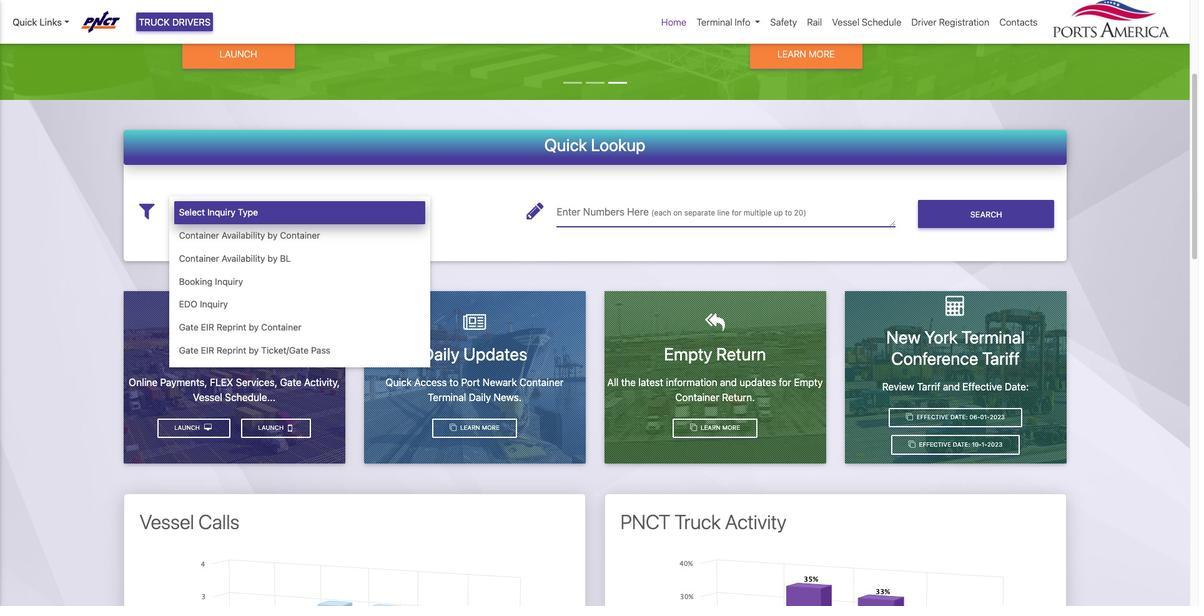 Task type: locate. For each thing, give the bounding box(es) containing it.
1 vertical spatial 2023
[[988, 441, 1003, 448]]

more down news.
[[482, 424, 500, 431]]

eir
[[201, 322, 214, 333], [201, 345, 214, 356]]

quick for quick lookup
[[545, 135, 587, 155]]

reprint up the web
[[217, 322, 246, 333]]

0 vertical spatial date:
[[1005, 381, 1029, 392]]

1 horizontal spatial for
[[779, 377, 792, 388]]

1 vertical spatial reprint
[[217, 345, 246, 356]]

1 vertical spatial effective
[[917, 414, 949, 421]]

daily inside quick access to port newark container terminal daily news.
[[469, 392, 491, 403]]

quick inside quick access to port newark container terminal daily news.
[[386, 377, 412, 388]]

0 horizontal spatial to
[[450, 377, 459, 388]]

reprint for container
[[217, 322, 246, 333]]

reprint
[[217, 322, 246, 333], [217, 345, 246, 356]]

gate left "activity,"
[[280, 377, 302, 388]]

inquiry left type
[[207, 207, 236, 218]]

1 horizontal spatial more
[[723, 424, 740, 431]]

1 vertical spatial for
[[779, 377, 792, 388]]

by right the web
[[249, 345, 259, 356]]

1 horizontal spatial terminal
[[697, 16, 733, 27]]

1 vertical spatial empty
[[794, 377, 823, 388]]

gate for gate eir reprint by container
[[179, 322, 199, 333]]

2023 right the 06- on the bottom
[[990, 414, 1005, 421]]

1 vertical spatial daily
[[469, 392, 491, 403]]

0 horizontal spatial more
[[482, 424, 500, 431]]

1 launch link from the left
[[241, 418, 311, 438]]

launch inside button
[[220, 48, 257, 59]]

launch link
[[241, 418, 311, 438], [157, 418, 231, 438]]

registration
[[939, 16, 990, 27]]

0 horizontal spatial learn
[[461, 424, 480, 431]]

daily up access
[[422, 344, 460, 364]]

2023 for 1-
[[988, 441, 1003, 448]]

pnct
[[621, 510, 671, 534]]

clone image down clone image
[[909, 441, 916, 448]]

terminal info
[[697, 16, 751, 27]]

terminal inside quick access to port newark container terminal daily news.
[[428, 392, 466, 403]]

vessel for schedule
[[832, 16, 860, 27]]

effective right clone image
[[917, 414, 949, 421]]

0 vertical spatial empty
[[664, 344, 713, 364]]

0 horizontal spatial empty
[[664, 344, 713, 364]]

0 vertical spatial terminal
[[697, 16, 733, 27]]

1 horizontal spatial launch link
[[241, 418, 311, 438]]

date: left 10-
[[953, 441, 971, 448]]

updates
[[740, 377, 777, 388]]

0 horizontal spatial for
[[732, 208, 742, 217]]

2 horizontal spatial terminal
[[962, 327, 1025, 348]]

effective down effective date: 06-01-2023 link
[[920, 441, 952, 448]]

to right up
[[785, 208, 792, 217]]

2 reprint from the top
[[217, 345, 246, 356]]

1 horizontal spatial empty
[[794, 377, 823, 388]]

inquiry for edo
[[200, 299, 228, 310]]

2 horizontal spatial learn
[[778, 48, 807, 59]]

2 horizontal spatial more
[[809, 48, 835, 59]]

gate eir reprint by ticket/gate pass
[[179, 345, 331, 356]]

1 vertical spatial quick
[[545, 135, 587, 155]]

activity,
[[304, 377, 340, 388]]

for
[[732, 208, 742, 217], [779, 377, 792, 388]]

1 vertical spatial truck
[[675, 510, 721, 534]]

0 vertical spatial gate
[[179, 322, 199, 333]]

to inside enter numbers here (each on separate line for multiple up to 20)
[[785, 208, 792, 217]]

booking
[[179, 276, 213, 287]]

1 availability from the top
[[222, 230, 265, 241]]

availability down type
[[222, 230, 265, 241]]

terminal inside 'link'
[[697, 16, 733, 27]]

0 horizontal spatial clone image
[[450, 424, 457, 431]]

gate
[[179, 322, 199, 333], [179, 345, 199, 356], [280, 377, 302, 388]]

date: down tariff
[[1005, 381, 1029, 392]]

1 eir from the top
[[201, 322, 214, 333]]

new
[[887, 327, 921, 348]]

01-
[[981, 414, 990, 421]]

1 horizontal spatial to
[[785, 208, 792, 217]]

learn more link down rail link
[[750, 39, 863, 68]]

0 horizontal spatial and
[[720, 377, 737, 388]]

2 vertical spatial inquiry
[[200, 299, 228, 310]]

2 horizontal spatial quick
[[545, 135, 587, 155]]

new york terminal conference tariff
[[887, 327, 1025, 369]]

vessel right rail
[[832, 16, 860, 27]]

0 horizontal spatial learn more
[[459, 424, 500, 431]]

launch link down payments, at the left
[[157, 418, 231, 438]]

web
[[212, 344, 246, 364]]

1 vertical spatial inquiry
[[215, 276, 243, 287]]

0 vertical spatial to
[[785, 208, 792, 217]]

availability down container availability by container
[[222, 253, 265, 264]]

2023 right 10-
[[988, 441, 1003, 448]]

availability for container
[[222, 230, 265, 241]]

online payments, flex services, gate activity, vessel schedule...
[[129, 377, 340, 403]]

0 horizontal spatial terminal
[[428, 392, 466, 403]]

for right line
[[732, 208, 742, 217]]

inquiry
[[207, 207, 236, 218], [215, 276, 243, 287], [200, 299, 228, 310]]

2 availability from the top
[[222, 253, 265, 264]]

truck drivers
[[139, 16, 211, 27]]

rail
[[807, 16, 822, 27]]

news.
[[494, 392, 522, 403]]

more down rail link
[[809, 48, 835, 59]]

vessel
[[832, 16, 860, 27], [193, 392, 222, 403], [140, 510, 194, 534]]

vessel down flex
[[193, 392, 222, 403]]

gate down edo
[[179, 322, 199, 333]]

more
[[809, 48, 835, 59], [482, 424, 500, 431], [723, 424, 740, 431]]

eir for gate eir reprint by ticket/gate pass
[[201, 345, 214, 356]]

up
[[774, 208, 783, 217]]

to inside quick access to port newark container terminal daily news.
[[450, 377, 459, 388]]

learn more link
[[750, 39, 863, 68], [433, 418, 517, 438], [673, 418, 758, 438]]

0 vertical spatial effective
[[963, 381, 1003, 392]]

by
[[268, 230, 278, 241], [268, 253, 278, 264], [249, 322, 259, 333], [249, 345, 259, 356]]

availability
[[222, 230, 265, 241], [222, 253, 265, 264]]

0 horizontal spatial launch
[[174, 424, 202, 431]]

2 eir from the top
[[201, 345, 214, 356]]

0 vertical spatial daily
[[422, 344, 460, 364]]

date: for 1-
[[953, 441, 971, 448]]

schedule
[[862, 16, 902, 27]]

vessel for calls
[[140, 510, 194, 534]]

container down select
[[179, 230, 219, 241]]

quick left links
[[12, 16, 37, 27]]

1 vertical spatial availability
[[222, 253, 265, 264]]

2 horizontal spatial launch
[[258, 424, 286, 431]]

truck right the pnct
[[675, 510, 721, 534]]

clone image down quick access to port newark container terminal daily news.
[[450, 424, 457, 431]]

terminal
[[697, 16, 733, 27], [962, 327, 1025, 348], [428, 392, 466, 403]]

empty right 'updates'
[[794, 377, 823, 388]]

1 vertical spatial gate
[[179, 345, 199, 356]]

launch button
[[182, 39, 295, 68]]

effective date: 06-01-2023
[[915, 414, 1005, 421]]

learn more link down quick access to port newark container terminal daily news.
[[433, 418, 517, 438]]

to left port
[[450, 377, 459, 388]]

1 vertical spatial terminal
[[962, 327, 1025, 348]]

reprint for ticket/gate
[[217, 345, 246, 356]]

gate up payments, at the left
[[179, 345, 199, 356]]

truck
[[139, 16, 170, 27], [675, 510, 721, 534]]

quick links link
[[12, 15, 69, 29]]

2 vertical spatial gate
[[280, 377, 302, 388]]

tarrif
[[917, 381, 941, 392]]

quick left access
[[386, 377, 412, 388]]

quick links
[[12, 16, 62, 27]]

2 horizontal spatial clone image
[[909, 441, 916, 448]]

1 vertical spatial vessel
[[193, 392, 222, 403]]

terminal down access
[[428, 392, 466, 403]]

for right 'updates'
[[779, 377, 792, 388]]

learn more down return.
[[699, 424, 740, 431]]

date:
[[1005, 381, 1029, 392], [951, 414, 968, 421], [953, 441, 971, 448]]

learn for empty return
[[701, 424, 721, 431]]

1 horizontal spatial daily
[[469, 392, 491, 403]]

and
[[720, 377, 737, 388], [944, 381, 960, 392]]

daily down port
[[469, 392, 491, 403]]

terminal left info on the top right of the page
[[697, 16, 733, 27]]

vessel left calls
[[140, 510, 194, 534]]

0 vertical spatial reprint
[[217, 322, 246, 333]]

all the latest information and updates for empty container return.
[[608, 377, 823, 403]]

more for daily updates
[[482, 424, 500, 431]]

pass
[[311, 345, 331, 356]]

learn more
[[778, 48, 835, 59], [459, 424, 500, 431], [699, 424, 740, 431]]

0 horizontal spatial launch link
[[157, 418, 231, 438]]

clone image
[[450, 424, 457, 431], [690, 424, 697, 431], [909, 441, 916, 448]]

container down information
[[676, 392, 720, 403]]

learn down quick access to port newark container terminal daily news.
[[461, 424, 480, 431]]

learn down all the latest information and updates for empty container return.
[[701, 424, 721, 431]]

and inside all the latest information and updates for empty container return.
[[720, 377, 737, 388]]

2 vertical spatial date:
[[953, 441, 971, 448]]

1 vertical spatial eir
[[201, 345, 214, 356]]

2 vertical spatial vessel
[[140, 510, 194, 534]]

0 vertical spatial quick
[[12, 16, 37, 27]]

1 vertical spatial date:
[[951, 414, 968, 421]]

1 vertical spatial to
[[450, 377, 459, 388]]

truck left drivers
[[139, 16, 170, 27]]

container inside all the latest information and updates for empty container return.
[[676, 392, 720, 403]]

separate
[[685, 208, 715, 217]]

activity
[[726, 510, 787, 534]]

inquiry down container availability by bl
[[215, 276, 243, 287]]

learn more link down all the latest information and updates for empty container return.
[[673, 418, 758, 438]]

clone image down all the latest information and updates for empty container return.
[[690, 424, 697, 431]]

0 horizontal spatial quick
[[12, 16, 37, 27]]

1 reprint from the top
[[217, 322, 246, 333]]

0 vertical spatial availability
[[222, 230, 265, 241]]

0 vertical spatial inquiry
[[207, 207, 236, 218]]

more down return.
[[723, 424, 740, 431]]

0 vertical spatial for
[[732, 208, 742, 217]]

safety
[[771, 16, 797, 27]]

tos web portal
[[175, 344, 294, 364]]

1 horizontal spatial clone image
[[690, 424, 697, 431]]

0 vertical spatial truck
[[139, 16, 170, 27]]

services,
[[236, 377, 278, 388]]

clone image for daily
[[450, 424, 457, 431]]

container up ticket/gate
[[261, 322, 302, 333]]

0 vertical spatial vessel
[[832, 16, 860, 27]]

reprint down gate eir reprint by container at the bottom of the page
[[217, 345, 246, 356]]

1 horizontal spatial truck
[[675, 510, 721, 534]]

rail link
[[802, 10, 827, 34]]

0 horizontal spatial truck
[[139, 16, 170, 27]]

terminal up tariff
[[962, 327, 1025, 348]]

and up return.
[[720, 377, 737, 388]]

quick inside the quick links 'link'
[[12, 16, 37, 27]]

tos
[[175, 344, 208, 364]]

desktop image
[[204, 424, 212, 431]]

learn more down rail link
[[778, 48, 835, 59]]

contacts link
[[995, 10, 1043, 34]]

container up booking
[[179, 253, 219, 264]]

effective up 01-
[[963, 381, 1003, 392]]

1 horizontal spatial quick
[[386, 377, 412, 388]]

2 vertical spatial effective
[[920, 441, 952, 448]]

line
[[718, 208, 730, 217]]

clone image inside effective date: 10-1-2023 link
[[909, 441, 916, 448]]

launch
[[220, 48, 257, 59], [258, 424, 286, 431], [174, 424, 202, 431]]

learn more down quick access to port newark container terminal daily news.
[[459, 424, 500, 431]]

2023
[[990, 414, 1005, 421], [988, 441, 1003, 448]]

eir up flex
[[201, 345, 214, 356]]

1 horizontal spatial launch
[[220, 48, 257, 59]]

empty up information
[[664, 344, 713, 364]]

by left bl
[[268, 253, 278, 264]]

0 vertical spatial 2023
[[990, 414, 1005, 421]]

10-
[[972, 441, 982, 448]]

2 vertical spatial quick
[[386, 377, 412, 388]]

quick left lookup
[[545, 135, 587, 155]]

latest
[[639, 377, 664, 388]]

container up news.
[[520, 377, 564, 388]]

learn down safety link
[[778, 48, 807, 59]]

daily updates
[[422, 344, 528, 364]]

effective date: 10-1-2023 link
[[892, 435, 1020, 455]]

date: left the 06- on the bottom
[[951, 414, 968, 421]]

effective date: 06-01-2023 link
[[889, 408, 1023, 428]]

launch link down schedule...
[[241, 418, 311, 438]]

2 horizontal spatial learn more
[[778, 48, 835, 59]]

and right tarrif
[[944, 381, 960, 392]]

inquiry down the booking inquiry
[[200, 299, 228, 310]]

effective
[[963, 381, 1003, 392], [917, 414, 949, 421], [920, 441, 952, 448]]

0 vertical spatial eir
[[201, 322, 214, 333]]

to
[[785, 208, 792, 217], [450, 377, 459, 388]]

1 horizontal spatial learn
[[701, 424, 721, 431]]

container inside quick access to port newark container terminal daily news.
[[520, 377, 564, 388]]

by up container availability by bl
[[268, 230, 278, 241]]

york
[[925, 327, 958, 348]]

more for empty return
[[723, 424, 740, 431]]

numbers
[[583, 206, 625, 217]]

1 horizontal spatial learn more
[[699, 424, 740, 431]]

None text field
[[169, 196, 431, 227], [557, 196, 896, 227], [169, 196, 431, 227], [557, 196, 896, 227]]

home link
[[657, 10, 692, 34]]

eir down edo inquiry
[[201, 322, 214, 333]]

2 vertical spatial terminal
[[428, 392, 466, 403]]



Task type: describe. For each thing, give the bounding box(es) containing it.
review
[[883, 381, 915, 392]]

newark
[[483, 377, 517, 388]]

gate eir reprint by container
[[179, 322, 302, 333]]

bl
[[280, 253, 291, 264]]

booking inquiry
[[179, 276, 243, 287]]

tariff
[[983, 348, 1020, 369]]

enter numbers here (each on separate line for multiple up to 20)
[[557, 206, 807, 217]]

launch for launch button
[[220, 48, 257, 59]]

empty inside all the latest information and updates for empty container return.
[[794, 377, 823, 388]]

flex
[[210, 377, 233, 388]]

date: for 01-
[[951, 414, 968, 421]]

inquiry for booking
[[215, 276, 243, 287]]

effective for effective date: 06-01-2023
[[917, 414, 949, 421]]

2 launch link from the left
[[157, 418, 231, 438]]

container availability by container
[[179, 230, 320, 241]]

portal
[[250, 344, 294, 364]]

for inside all the latest information and updates for empty container return.
[[779, 377, 792, 388]]

quick lookup
[[545, 135, 646, 155]]

quick for quick access to port newark container terminal daily news.
[[386, 377, 412, 388]]

0 horizontal spatial daily
[[422, 344, 460, 364]]

driver registration link
[[907, 10, 995, 34]]

the
[[621, 377, 636, 388]]

1-
[[982, 441, 988, 448]]

▼
[[425, 207, 431, 216]]

launch for 1st launch link from right
[[174, 424, 202, 431]]

conference
[[892, 348, 979, 369]]

select inquiry type
[[179, 207, 258, 218]]

terminal info link
[[692, 10, 766, 34]]

calls
[[199, 510, 240, 534]]

contacts
[[1000, 16, 1038, 27]]

for inside enter numbers here (each on separate line for multiple up to 20)
[[732, 208, 742, 217]]

flexible service image
[[0, 0, 1190, 170]]

select
[[179, 207, 205, 218]]

edo inquiry
[[179, 299, 228, 310]]

driver
[[912, 16, 937, 27]]

mobile image
[[288, 423, 292, 433]]

vessel inside "online payments, flex services, gate activity, vessel schedule..."
[[193, 392, 222, 403]]

terminal inside new york terminal conference tariff
[[962, 327, 1025, 348]]

quick access to port newark container terminal daily news.
[[386, 377, 564, 403]]

quick for quick links
[[12, 16, 37, 27]]

container up bl
[[280, 230, 320, 241]]

vessel schedule
[[832, 16, 902, 27]]

drivers
[[172, 16, 211, 27]]

info
[[735, 16, 751, 27]]

links
[[40, 16, 62, 27]]

1 horizontal spatial and
[[944, 381, 960, 392]]

gate inside "online payments, flex services, gate activity, vessel schedule..."
[[280, 377, 302, 388]]

pnct truck activity
[[621, 510, 787, 534]]

effective date: 10-1-2023
[[918, 441, 1003, 448]]

type
[[238, 207, 258, 218]]

search button
[[919, 200, 1055, 228]]

06-
[[970, 414, 981, 421]]

ticket/gate
[[261, 345, 309, 356]]

container availability by bl
[[179, 253, 291, 264]]

return
[[717, 344, 766, 364]]

search
[[971, 210, 1003, 219]]

availability for bl
[[222, 253, 265, 264]]

enter
[[557, 206, 581, 217]]

edo
[[179, 299, 198, 310]]

gate for gate eir reprint by ticket/gate pass
[[179, 345, 199, 356]]

learn more link for empty return
[[673, 418, 758, 438]]

learn more for empty return
[[699, 424, 740, 431]]

20)
[[795, 208, 807, 217]]

empty return
[[664, 344, 766, 364]]

on
[[674, 208, 683, 217]]

2023 for 01-
[[990, 414, 1005, 421]]

effective for effective date: 10-1-2023
[[920, 441, 952, 448]]

launch for first launch link
[[258, 424, 286, 431]]

here
[[627, 206, 649, 217]]

updates
[[464, 344, 528, 364]]

port
[[461, 377, 480, 388]]

vessel calls
[[140, 510, 240, 534]]

home
[[662, 16, 687, 27]]

information
[[666, 377, 718, 388]]

all
[[608, 377, 619, 388]]

payments,
[[160, 377, 207, 388]]

eir for gate eir reprint by container
[[201, 322, 214, 333]]

inquiry for select
[[207, 207, 236, 218]]

vessel schedule link
[[827, 10, 907, 34]]

access
[[415, 377, 447, 388]]

lookup
[[591, 135, 646, 155]]

multiple
[[744, 208, 772, 217]]

review tarrif and effective date:
[[883, 381, 1029, 392]]

online
[[129, 377, 158, 388]]

clone image for empty
[[690, 424, 697, 431]]

by up gate eir reprint by ticket/gate pass at bottom left
[[249, 322, 259, 333]]

truck drivers link
[[136, 12, 213, 32]]

return.
[[722, 392, 755, 403]]

driver registration
[[912, 16, 990, 27]]

clone image
[[907, 414, 914, 421]]

learn more link for daily updates
[[433, 418, 517, 438]]

learn for daily updates
[[461, 424, 480, 431]]

learn more for daily updates
[[459, 424, 500, 431]]

schedule...
[[225, 392, 276, 403]]



Task type: vqa. For each thing, say whether or not it's contained in the screenshot.
the bottommost Monday,
no



